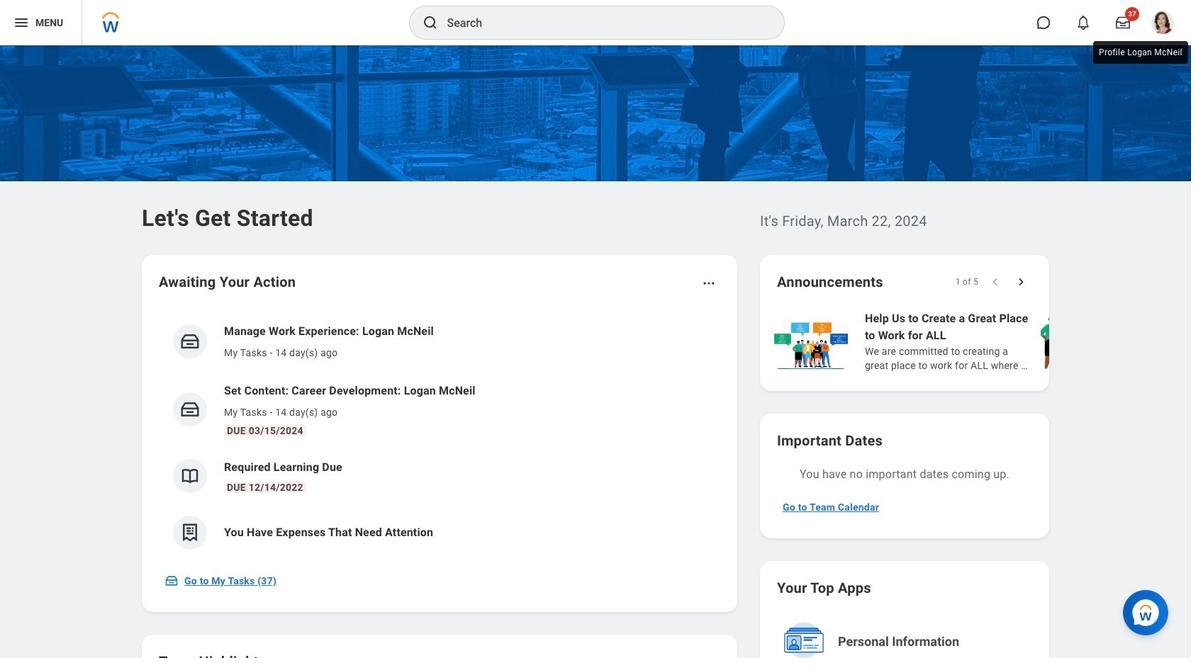 Task type: locate. For each thing, give the bounding box(es) containing it.
tooltip
[[1090, 38, 1191, 67]]

inbox image
[[179, 399, 201, 420], [164, 574, 179, 588]]

main content
[[0, 45, 1191, 659]]

status
[[956, 277, 978, 288]]

notifications large image
[[1076, 16, 1090, 30]]

1 horizontal spatial inbox image
[[179, 399, 201, 420]]

justify image
[[13, 14, 30, 31]]

list
[[771, 309, 1191, 374], [159, 312, 720, 562]]

Search Workday  search field
[[447, 7, 755, 38]]

profile logan mcneil image
[[1151, 11, 1174, 37]]

banner
[[0, 0, 1191, 45]]

search image
[[422, 14, 439, 31]]

related actions image
[[702, 277, 716, 291]]

0 horizontal spatial inbox image
[[164, 574, 179, 588]]



Task type: vqa. For each thing, say whether or not it's contained in the screenshot.
right inbox image
yes



Task type: describe. For each thing, give the bounding box(es) containing it.
1 vertical spatial inbox image
[[164, 574, 179, 588]]

inbox image
[[179, 331, 201, 352]]

book open image
[[179, 466, 201, 487]]

inbox large image
[[1116, 16, 1130, 30]]

dashboard expenses image
[[179, 523, 201, 544]]

chevron left small image
[[988, 275, 1003, 289]]

chevron right small image
[[1014, 275, 1028, 289]]

1 horizontal spatial list
[[771, 309, 1191, 374]]

0 horizontal spatial list
[[159, 312, 720, 562]]

0 vertical spatial inbox image
[[179, 399, 201, 420]]



